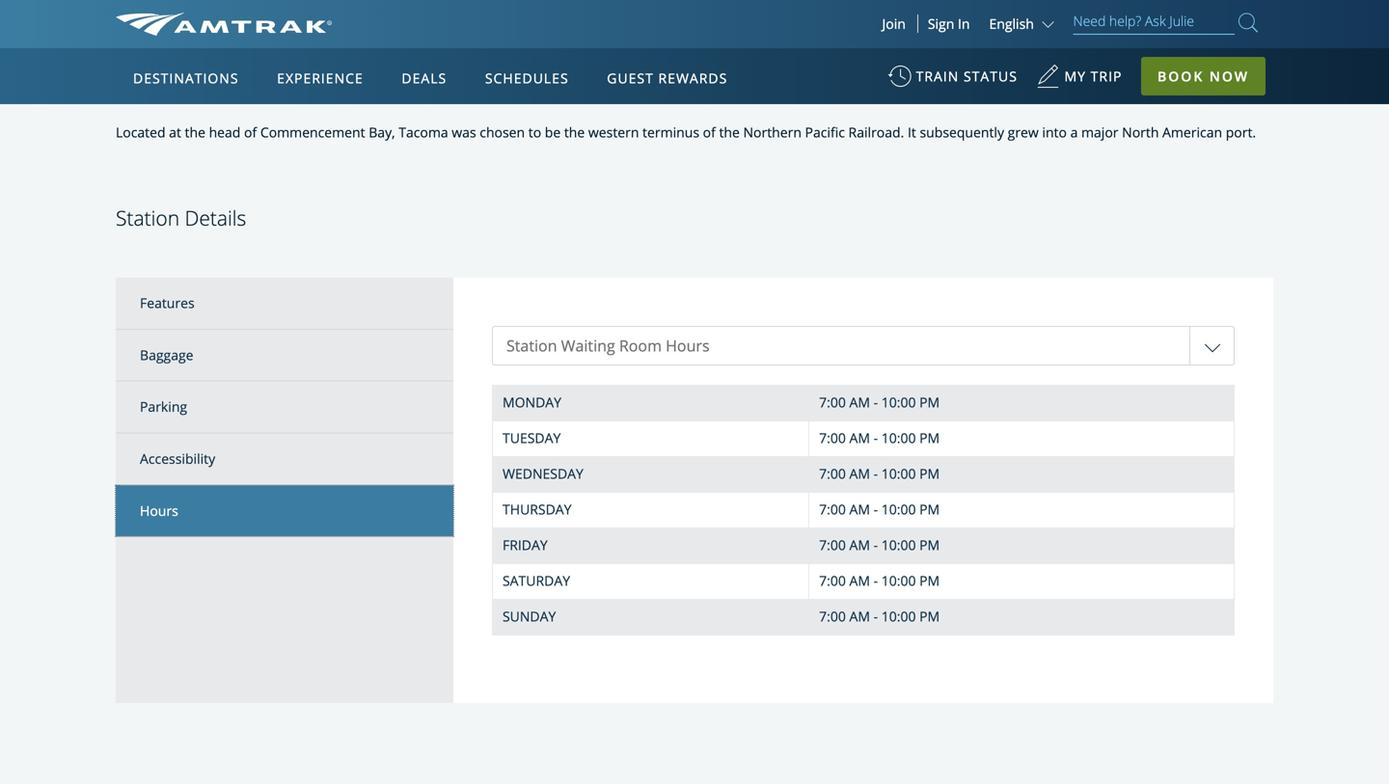 Task type: describe. For each thing, give the bounding box(es) containing it.
pacific
[[805, 123, 845, 141]]

features button
[[116, 278, 453, 330]]

- for tuesday
[[874, 429, 878, 447]]

railroad.
[[848, 123, 904, 141]]

7:00 for friday
[[819, 536, 846, 554]]

english button
[[989, 14, 1059, 33]]

into
[[1042, 123, 1067, 141]]

trip
[[1091, 67, 1122, 85]]

7:00 am - 10:00 pm for saturday
[[819, 572, 940, 590]]

baggage button
[[116, 330, 453, 382]]

my trip button
[[1037, 58, 1122, 105]]

- for saturday
[[874, 572, 878, 590]]

major
[[1081, 123, 1119, 141]]

monday
[[503, 393, 561, 412]]

be
[[545, 123, 561, 141]]

1 the from the left
[[185, 123, 205, 141]]

train status
[[916, 67, 1018, 85]]

sunday
[[503, 607, 556, 626]]

subsequently
[[920, 123, 1004, 141]]

10:00 for saturday
[[881, 572, 916, 590]]

terminus
[[643, 123, 699, 141]]

7:00 for monday
[[819, 393, 846, 412]]

10:00 for thursday
[[881, 500, 916, 519]]

northern
[[743, 123, 802, 141]]

7:00 am - 10:00 pm for sunday
[[819, 607, 940, 626]]

hours button
[[116, 486, 453, 536]]

accessibility button
[[116, 434, 453, 486]]

10:00 for sunday
[[881, 607, 916, 626]]

destinations button
[[125, 51, 246, 105]]

- for sunday
[[874, 607, 878, 626]]

english
[[989, 14, 1034, 33]]

train status link
[[888, 58, 1018, 105]]

accessibility element
[[140, 450, 215, 468]]

pm for monday
[[919, 393, 940, 412]]

2 the from the left
[[564, 123, 585, 141]]

10:00 for wednesday
[[881, 465, 916, 483]]

head
[[209, 123, 241, 141]]

experience
[[277, 69, 363, 87]]

amtrak image
[[116, 13, 332, 36]]

schedules link
[[477, 48, 576, 104]]

baggage element
[[140, 346, 193, 364]]

search icon image
[[1239, 9, 1258, 36]]

north
[[1122, 123, 1159, 141]]

1 of from the left
[[244, 123, 257, 141]]

book now button
[[1141, 57, 1266, 96]]

3 the from the left
[[719, 123, 740, 141]]

- for thursday
[[874, 500, 878, 519]]

10:00 for tuesday
[[881, 429, 916, 447]]

list containing features
[[116, 278, 453, 703]]

station details
[[116, 204, 246, 232]]

guest
[[607, 69, 654, 87]]

tacoma
[[399, 123, 448, 141]]

features element
[[140, 294, 195, 312]]

join button
[[871, 14, 918, 33]]

parking button
[[116, 382, 453, 434]]

american
[[1162, 123, 1222, 141]]

to
[[528, 123, 541, 141]]

sign
[[928, 14, 954, 33]]

hours list item
[[116, 486, 453, 536]]

7:00 am - 10:00 pm for friday
[[819, 536, 940, 554]]

parking element
[[140, 398, 187, 416]]

station
[[116, 204, 179, 232]]

sign in
[[928, 14, 970, 33]]

train
[[916, 67, 959, 85]]

7:00 for thursday
[[819, 500, 846, 519]]

pm for thursday
[[919, 500, 940, 519]]

bay,
[[369, 123, 395, 141]]

am for monday
[[849, 393, 870, 412]]

am for friday
[[849, 536, 870, 554]]

my
[[1065, 67, 1086, 85]]

a
[[1070, 123, 1078, 141]]

it
[[908, 123, 916, 141]]

am for tuesday
[[849, 429, 870, 447]]

7:00 for wednesday
[[819, 465, 846, 483]]

- for monday
[[874, 393, 878, 412]]



Task type: vqa. For each thing, say whether or not it's contained in the screenshot.
enhance
no



Task type: locate. For each thing, give the bounding box(es) containing it.
2 - from the top
[[874, 429, 878, 447]]

5 pm from the top
[[919, 536, 940, 554]]

7:00 am - 10:00 pm for thursday
[[819, 500, 940, 519]]

6 7:00 from the top
[[819, 572, 846, 590]]

3 am from the top
[[849, 465, 870, 483]]

the right at
[[185, 123, 205, 141]]

2 horizontal spatial the
[[719, 123, 740, 141]]

book now
[[1158, 67, 1249, 85]]

7:00 for tuesday
[[819, 429, 846, 447]]

4 7:00 from the top
[[819, 500, 846, 519]]

schedules
[[485, 69, 569, 87]]

7 - from the top
[[874, 607, 878, 626]]

list
[[116, 278, 453, 703]]

the left northern
[[719, 123, 740, 141]]

now
[[1210, 67, 1249, 85]]

7:00 am - 10:00 pm for wednesday
[[819, 465, 940, 483]]

of right terminus
[[703, 123, 716, 141]]

1 horizontal spatial the
[[564, 123, 585, 141]]

features
[[140, 294, 195, 312]]

7 10:00 from the top
[[881, 607, 916, 626]]

pm for saturday
[[919, 572, 940, 590]]

the
[[185, 123, 205, 141], [564, 123, 585, 141], [719, 123, 740, 141]]

3 10:00 from the top
[[881, 465, 916, 483]]

1 pm from the top
[[919, 393, 940, 412]]

status
[[964, 67, 1018, 85]]

5 10:00 from the top
[[881, 536, 916, 554]]

7 7:00 am - 10:00 pm from the top
[[819, 607, 940, 626]]

2 am from the top
[[849, 429, 870, 447]]

7:00 am - 10:00 pm for monday
[[819, 393, 940, 412]]

sign in button
[[928, 14, 970, 33]]

am for wednesday
[[849, 465, 870, 483]]

10:00 for monday
[[881, 393, 916, 412]]

10:00 for friday
[[881, 536, 916, 554]]

join
[[882, 14, 906, 33]]

regions map image
[[188, 161, 651, 431]]

2 pm from the top
[[919, 429, 940, 447]]

guest rewards
[[607, 69, 728, 87]]

banner containing join
[[0, 0, 1389, 445]]

6 10:00 from the top
[[881, 572, 916, 590]]

4 10:00 from the top
[[881, 500, 916, 519]]

0 horizontal spatial the
[[185, 123, 205, 141]]

deals button
[[394, 51, 455, 105]]

commencement
[[260, 123, 365, 141]]

baggage
[[140, 346, 193, 364]]

parking
[[140, 398, 187, 416]]

am for sunday
[[849, 607, 870, 626]]

2 of from the left
[[703, 123, 716, 141]]

0 horizontal spatial of
[[244, 123, 257, 141]]

the right be
[[564, 123, 585, 141]]

5 - from the top
[[874, 536, 878, 554]]

details
[[185, 204, 246, 232]]

4 7:00 am - 10:00 pm from the top
[[819, 500, 940, 519]]

destinations
[[133, 69, 239, 87]]

3 pm from the top
[[919, 465, 940, 483]]

of
[[244, 123, 257, 141], [703, 123, 716, 141]]

pm for sunday
[[919, 607, 940, 626]]

3 - from the top
[[874, 465, 878, 483]]

5 am from the top
[[849, 536, 870, 554]]

guest rewards button
[[599, 51, 735, 105]]

6 - from the top
[[874, 572, 878, 590]]

wednesday
[[503, 465, 584, 483]]

at
[[169, 123, 181, 141]]

2 7:00 from the top
[[819, 429, 846, 447]]

4 pm from the top
[[919, 500, 940, 519]]

1 - from the top
[[874, 393, 878, 412]]

located
[[116, 123, 165, 141]]

2 7:00 am - 10:00 pm from the top
[[819, 429, 940, 447]]

7:00 for sunday
[[819, 607, 846, 626]]

application
[[188, 161, 651, 431]]

2 10:00 from the top
[[881, 429, 916, 447]]

banner
[[0, 0, 1389, 445]]

7:00
[[819, 393, 846, 412], [819, 429, 846, 447], [819, 465, 846, 483], [819, 500, 846, 519], [819, 536, 846, 554], [819, 572, 846, 590], [819, 607, 846, 626]]

saturday
[[503, 572, 570, 590]]

3 7:00 from the top
[[819, 465, 846, 483]]

am
[[849, 393, 870, 412], [849, 429, 870, 447], [849, 465, 870, 483], [849, 500, 870, 519], [849, 536, 870, 554], [849, 572, 870, 590], [849, 607, 870, 626]]

pm for wednesday
[[919, 465, 940, 483]]

5 7:00 am - 10:00 pm from the top
[[819, 536, 940, 554]]

7:00 for saturday
[[819, 572, 846, 590]]

of right head
[[244, 123, 257, 141]]

friday
[[503, 536, 548, 554]]

experience button
[[269, 51, 371, 105]]

chosen
[[480, 123, 525, 141]]

6 pm from the top
[[919, 572, 940, 590]]

6 am from the top
[[849, 572, 870, 590]]

3 7:00 am - 10:00 pm from the top
[[819, 465, 940, 483]]

10:00
[[881, 393, 916, 412], [881, 429, 916, 447], [881, 465, 916, 483], [881, 500, 916, 519], [881, 536, 916, 554], [881, 572, 916, 590], [881, 607, 916, 626]]

7:00 am - 10:00 pm
[[819, 393, 940, 412], [819, 429, 940, 447], [819, 465, 940, 483], [819, 500, 940, 519], [819, 536, 940, 554], [819, 572, 940, 590], [819, 607, 940, 626]]

7 7:00 from the top
[[819, 607, 846, 626]]

rewards
[[658, 69, 728, 87]]

- for wednesday
[[874, 465, 878, 483]]

7 am from the top
[[849, 607, 870, 626]]

7:00 am - 10:00 pm for tuesday
[[819, 429, 940, 447]]

6 7:00 am - 10:00 pm from the top
[[819, 572, 940, 590]]

tuesday
[[503, 429, 561, 447]]

7 pm from the top
[[919, 607, 940, 626]]

5 7:00 from the top
[[819, 536, 846, 554]]

port.
[[1226, 123, 1256, 141]]

was
[[452, 123, 476, 141]]

western
[[588, 123, 639, 141]]

am for saturday
[[849, 572, 870, 590]]

in
[[958, 14, 970, 33]]

1 7:00 am - 10:00 pm from the top
[[819, 393, 940, 412]]

pm for friday
[[919, 536, 940, 554]]

hours
[[140, 501, 178, 520]]

1 am from the top
[[849, 393, 870, 412]]

grew
[[1008, 123, 1039, 141]]

hours element
[[140, 501, 178, 520]]

my trip
[[1065, 67, 1122, 85]]

book
[[1158, 67, 1204, 85]]

4 am from the top
[[849, 500, 870, 519]]

pm for tuesday
[[919, 429, 940, 447]]

- for friday
[[874, 536, 878, 554]]

4 - from the top
[[874, 500, 878, 519]]

am for thursday
[[849, 500, 870, 519]]

1 10:00 from the top
[[881, 393, 916, 412]]

deals
[[402, 69, 447, 87]]

pm
[[919, 393, 940, 412], [919, 429, 940, 447], [919, 465, 940, 483], [919, 500, 940, 519], [919, 536, 940, 554], [919, 572, 940, 590], [919, 607, 940, 626]]

thursday
[[503, 500, 572, 519]]

-
[[874, 393, 878, 412], [874, 429, 878, 447], [874, 465, 878, 483], [874, 500, 878, 519], [874, 536, 878, 554], [874, 572, 878, 590], [874, 607, 878, 626]]

1 7:00 from the top
[[819, 393, 846, 412]]

Please enter your search item search field
[[1073, 10, 1235, 35]]

accessibility
[[140, 450, 215, 468]]

located at the head of commencement bay, tacoma was chosen to be the western terminus of the northern pacific railroad. it subsequently grew into a major north american port.
[[116, 123, 1256, 141]]

1 horizontal spatial of
[[703, 123, 716, 141]]



